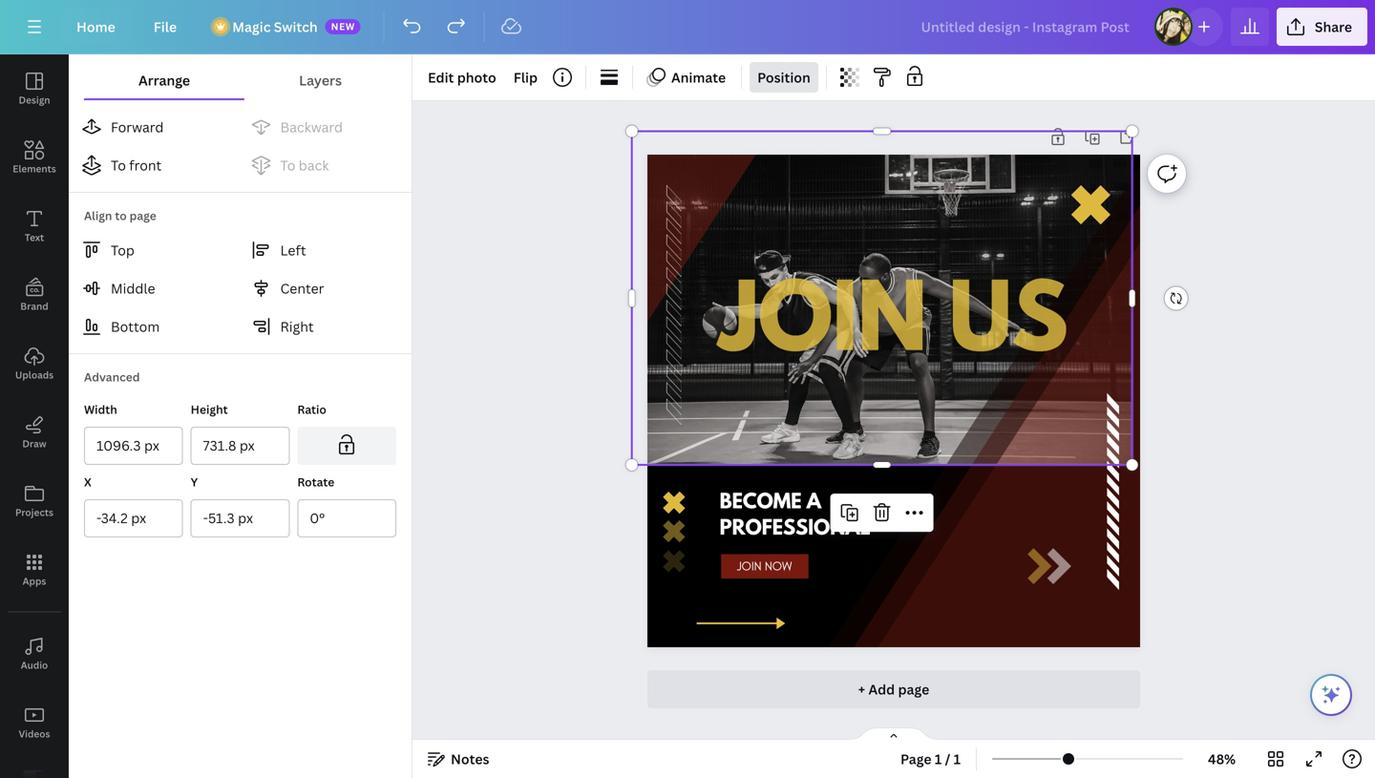 Task type: vqa. For each thing, say whether or not it's contained in the screenshot.
Presentation
no



Task type: locate. For each thing, give the bounding box(es) containing it.
notes
[[451, 750, 489, 768]]

left button
[[242, 231, 406, 269]]

animate button
[[641, 62, 734, 93]]

+
[[858, 681, 866, 699]]

page right add
[[898, 681, 930, 699]]

48%
[[1208, 750, 1236, 768]]

1 1 from the left
[[935, 750, 942, 768]]

become
[[720, 491, 802, 515]]

projects
[[15, 506, 53, 519]]

top button
[[73, 231, 236, 269]]

magic media image
[[0, 757, 69, 778]]

to
[[111, 156, 126, 174], [280, 156, 295, 174]]

text
[[25, 231, 44, 244]]

1 horizontal spatial to
[[280, 156, 295, 174]]

right button
[[242, 308, 406, 346]]

back
[[299, 156, 329, 174]]

file button
[[138, 8, 192, 46]]

page
[[130, 208, 156, 224], [898, 681, 930, 699]]

arrange button
[[84, 62, 245, 98]]

position
[[758, 68, 811, 86]]

2 to from the left
[[280, 156, 295, 174]]

0 horizontal spatial 1
[[935, 750, 942, 768]]

0 horizontal spatial to
[[111, 156, 126, 174]]

to front button
[[73, 146, 236, 184]]

to left front
[[111, 156, 126, 174]]

1 vertical spatial join
[[737, 559, 762, 574]]

join us
[[719, 274, 1068, 380]]

videos button
[[0, 689, 69, 757]]

projects button
[[0, 467, 69, 536]]

1 left /
[[935, 750, 942, 768]]

edit photo
[[428, 68, 496, 86]]

photo
[[457, 68, 496, 86]]

1
[[935, 750, 942, 768], [954, 750, 961, 768]]

1 vertical spatial page
[[898, 681, 930, 699]]

height
[[191, 402, 228, 417]]

to inside "button"
[[111, 156, 126, 174]]

forward
[[111, 118, 164, 136]]

join
[[719, 274, 927, 380], [737, 559, 762, 574]]

0 vertical spatial page
[[130, 208, 156, 224]]

align
[[84, 208, 112, 224]]

0 horizontal spatial page
[[130, 208, 156, 224]]

elements
[[13, 162, 56, 175]]

page for + add page
[[898, 681, 930, 699]]

list
[[69, 108, 412, 184]]

draw
[[22, 437, 46, 450]]

center
[[280, 279, 324, 298]]

to inside "button"
[[280, 156, 295, 174]]

forward button
[[73, 108, 236, 146]]

1 horizontal spatial page
[[898, 681, 930, 699]]

a
[[807, 491, 821, 515]]

1 to from the left
[[111, 156, 126, 174]]

to left back
[[280, 156, 295, 174]]

center button
[[242, 269, 406, 308]]

home
[[76, 18, 115, 36]]

1 horizontal spatial 1
[[954, 750, 961, 768]]

edit
[[428, 68, 454, 86]]

page inside button
[[898, 681, 930, 699]]

page right to
[[130, 208, 156, 224]]

rotate
[[297, 474, 335, 490]]

left
[[280, 241, 306, 259]]

1 right /
[[954, 750, 961, 768]]

bottom button
[[73, 308, 236, 346]]

48% button
[[1191, 744, 1253, 775]]

uploads
[[15, 369, 54, 382]]

align to page list
[[69, 231, 412, 346]]

X text field
[[96, 501, 171, 537]]

brand button
[[0, 261, 69, 330]]

now
[[765, 559, 792, 574]]

+ add page button
[[648, 671, 1140, 709]]

0 vertical spatial join
[[719, 274, 927, 380]]

backward button
[[242, 108, 406, 146]]

file
[[154, 18, 177, 36]]

us
[[949, 274, 1068, 380]]

audio button
[[0, 620, 69, 689]]

width
[[84, 402, 117, 417]]

front
[[129, 156, 162, 174]]

new
[[331, 20, 355, 33]]

apps button
[[0, 536, 69, 605]]

position button
[[750, 62, 818, 93]]

uploads button
[[0, 330, 69, 398]]

flip
[[514, 68, 538, 86]]

y
[[191, 474, 198, 490]]

canva assistant image
[[1320, 684, 1343, 707]]

page for align to page
[[130, 208, 156, 224]]

ratio
[[297, 402, 327, 417]]



Task type: describe. For each thing, give the bounding box(es) containing it.
main menu bar
[[0, 0, 1375, 54]]

share
[[1315, 18, 1353, 36]]

draw button
[[0, 398, 69, 467]]

design
[[19, 94, 50, 107]]

join now
[[737, 559, 792, 574]]

professional
[[720, 518, 871, 542]]

show pages image
[[848, 727, 940, 742]]

x
[[84, 474, 91, 490]]

join for join us
[[719, 274, 927, 380]]

elements button
[[0, 123, 69, 192]]

/
[[945, 750, 951, 768]]

Height text field
[[203, 428, 277, 464]]

apps
[[23, 575, 46, 588]]

side panel tab list
[[0, 54, 69, 778]]

notes button
[[420, 744, 497, 775]]

to back
[[280, 156, 329, 174]]

become a professional
[[720, 491, 871, 542]]

layers button
[[245, 62, 396, 98]]

to back button
[[242, 146, 406, 184]]

right arrows illustration image
[[1028, 549, 1072, 585]]

magic switch
[[232, 18, 318, 36]]

middle button
[[73, 269, 236, 308]]

+ add page
[[858, 681, 930, 699]]

middle
[[111, 279, 155, 298]]

videos
[[19, 728, 50, 741]]

add
[[869, 681, 895, 699]]

flip button
[[506, 62, 545, 93]]

switch
[[274, 18, 318, 36]]

backward
[[280, 118, 343, 136]]

text button
[[0, 192, 69, 261]]

top
[[111, 241, 135, 259]]

audio
[[21, 659, 48, 672]]

bottom
[[111, 318, 160, 336]]

2 1 from the left
[[954, 750, 961, 768]]

Design title text field
[[906, 8, 1147, 46]]

edit photo button
[[420, 62, 504, 93]]

Width text field
[[96, 428, 171, 464]]

magic
[[232, 18, 271, 36]]

join for join now
[[737, 559, 762, 574]]

page
[[901, 750, 932, 768]]

home link
[[61, 8, 131, 46]]

animate
[[672, 68, 726, 86]]

page 1 / 1
[[901, 750, 961, 768]]

layers
[[299, 71, 342, 89]]

right
[[280, 318, 314, 336]]

to for to back
[[280, 156, 295, 174]]

design button
[[0, 54, 69, 123]]

align to page
[[84, 208, 156, 224]]

Rotate text field
[[310, 501, 384, 537]]

Y text field
[[203, 501, 277, 537]]

brand
[[20, 300, 48, 313]]

to
[[115, 208, 127, 224]]

to front
[[111, 156, 162, 174]]

arrange
[[138, 71, 190, 89]]

to for to front
[[111, 156, 126, 174]]

list containing forward
[[69, 108, 412, 184]]

advanced
[[84, 369, 140, 385]]

share button
[[1277, 8, 1368, 46]]



